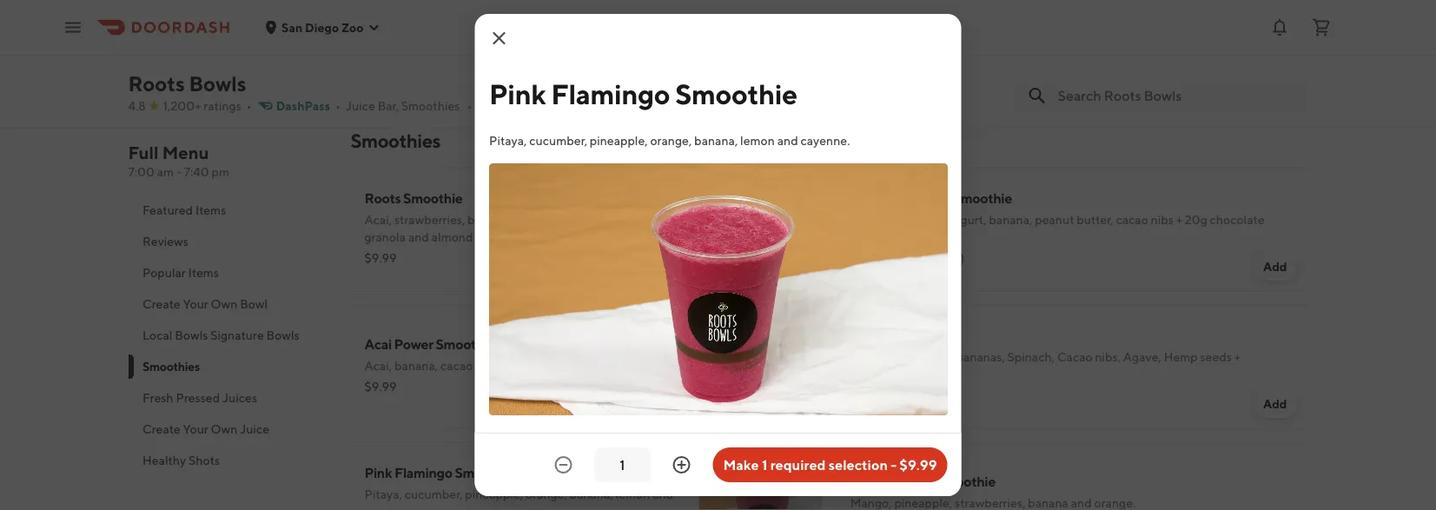 Task type: describe. For each thing, give the bounding box(es) containing it.
ube base, white coconut base, granola, banana, strawberries, unsweet coconut, chopped almonds, cacao nibs, chia seeds + honey $14.00
[[365, 14, 800, 67]]

nibs, inside ube base, white coconut base, granola, banana, strawberries, unsweet coconut, chopped almonds, cacao nibs, chia seeds + honey $14.00
[[504, 32, 529, 46]]

san diego zoo
[[282, 20, 364, 34]]

roots smoothie image
[[699, 168, 823, 291]]

7:00
[[128, 165, 155, 179]]

chunky
[[851, 190, 898, 206]]

own for bowl
[[210, 297, 237, 311]]

• left 0.8 at top
[[467, 99, 472, 113]]

banana, inside pink flamingo smoothie pitaya, cucumber, pineapple, orange, banana, lemon and cayenne.
[[570, 487, 614, 502]]

fresh pressed juices button
[[128, 382, 330, 414]]

local bowls signature bowls
[[142, 328, 299, 342]]

protein
[[911, 367, 951, 382]]

reviews
[[142, 234, 188, 249]]

almond inside acai power smoothie acai, banana, cacao, blueberries, turmeric and almond milk. $9.99 add
[[619, 359, 661, 373]]

items for popular items
[[188, 266, 219, 280]]

banana, inside the chunky monkey smoothie milk with non-fat yogurt, banana, peanut butter, cacao nibs + 20g chocolate protein
[[989, 213, 1033, 227]]

hemp
[[1165, 350, 1198, 364]]

healthy shots button
[[128, 445, 330, 476]]

required
[[771, 457, 826, 473]]

+ inside ube base, white coconut base, granola, banana, strawberries, unsweet coconut, chopped almonds, cacao nibs, chia seeds + honey $14.00
[[591, 32, 598, 46]]

am
[[157, 165, 174, 179]]

spinach,
[[1008, 350, 1055, 364]]

create for create your own juice
[[142, 422, 180, 436]]

acai, inside acai power smoothie acai, banana, cacao, blueberries, turmeric and almond milk. $9.99 add
[[365, 359, 392, 373]]

add button for chunky monkey smoothie
[[1253, 253, 1298, 281]]

pm
[[212, 165, 230, 179]]

$9.99 inside roots smoothie acai, strawberries, banana, blueberries, shredded coconut, granola and almond milk. $9.99
[[365, 251, 397, 265]]

• down the "protein"
[[886, 251, 891, 265]]

pink inside pink flamingo smoothie pitaya, cucumber, pineapple, orange, banana, lemon and cayenne.
[[365, 465, 392, 481]]

and inside pink flamingo smoothie pitaya, cucumber, pineapple, orange, banana, lemon and cayenne.
[[653, 487, 674, 502]]

agave,
[[1124, 350, 1162, 364]]

0 vertical spatial smoothies
[[401, 99, 460, 113]]

san diego zoo button
[[264, 20, 381, 34]]

reviews button
[[128, 226, 330, 257]]

decrease quantity by 1 image
[[553, 455, 574, 475]]

make
[[724, 457, 759, 473]]

add inside acai power smoothie acai, banana, cacao, blueberries, turmeric and almond milk. $9.99 add
[[778, 397, 802, 411]]

juice inside button
[[240, 422, 269, 436]]

pitaya, inside pink flamingo smoothie dialog
[[489, 133, 527, 148]]

4.8
[[128, 99, 146, 113]]

smoothie for mango mania smoothie
[[937, 473, 996, 490]]

local
[[142, 328, 172, 342]]

mania
[[896, 473, 934, 490]]

banana, inside pink flamingo smoothie dialog
[[694, 133, 738, 148]]

close pink flamingo smoothie image
[[489, 28, 510, 49]]

milk inside cacao dreaming milk with avocado, bananas, spinach, cacao nibs, agave, hemp seeds + chocolate protein $9.99 add
[[851, 350, 875, 364]]

create your own bowl
[[142, 297, 267, 311]]

100%
[[911, 251, 942, 265]]

milk. inside acai power smoothie acai, banana, cacao, blueberries, turmeric and almond milk. $9.99 add
[[663, 359, 689, 373]]

roots bowls
[[128, 71, 246, 96]]

orange, inside pink flamingo smoothie pitaya, cucumber, pineapple, orange, banana, lemon and cayenne.
[[526, 487, 567, 502]]

coconut, inside ube base, white coconut base, granola, banana, strawberries, unsweet coconut, chopped almonds, cacao nibs, chia seeds + honey $14.00
[[752, 14, 800, 29]]

power
[[394, 336, 433, 352]]

local bowls signature bowls button
[[128, 320, 330, 351]]

2 vertical spatial smoothies
[[142, 359, 199, 374]]

seeds inside cacao dreaming milk with avocado, bananas, spinach, cacao nibs, agave, hemp seeds + chocolate protein $9.99 add
[[1201, 350, 1233, 364]]

0 items, open order cart image
[[1312, 17, 1333, 38]]

1,200+
[[163, 99, 201, 113]]

featured items
[[142, 203, 226, 217]]

flamingo for pink flamingo smoothie pitaya, cucumber, pineapple, orange, banana, lemon and cayenne.
[[395, 465, 453, 481]]

create for create your own bowl
[[142, 297, 180, 311]]

+ inside cacao dreaming milk with avocado, bananas, spinach, cacao nibs, agave, hemp seeds + chocolate protein $9.99 add
[[1235, 350, 1241, 364]]

cacao inside ube base, white coconut base, granola, banana, strawberries, unsweet coconut, chopped almonds, cacao nibs, chia seeds + honey $14.00
[[469, 32, 501, 46]]

cacao,
[[441, 359, 476, 373]]

shots
[[188, 453, 220, 468]]

dashpass •
[[276, 99, 341, 113]]

lemon inside pink flamingo smoothie dialog
[[740, 133, 775, 148]]

1 base, from the left
[[393, 14, 422, 29]]

almonds,
[[416, 32, 466, 46]]

roots smoothie acai, strawberries, banana, blueberries, shredded coconut, granola and almond milk. $9.99
[[365, 190, 685, 265]]

shredded
[[582, 213, 634, 227]]

smoothie for chunky monkey smoothie milk with non-fat yogurt, banana, peanut butter, cacao nibs + 20g chocolate protein
[[953, 190, 1013, 206]]

chopped
[[365, 32, 414, 46]]

seeds inside ube base, white coconut base, granola, banana, strawberries, unsweet coconut, chopped almonds, cacao nibs, chia seeds + honey $14.00
[[557, 32, 589, 46]]

pink for pink flamingo smoothie
[[489, 77, 546, 110]]

fresh
[[142, 391, 173, 405]]

Current quantity is 1 number field
[[605, 455, 640, 475]]

pineapple, inside pink flamingo smoothie pitaya, cucumber, pineapple, orange, banana, lemon and cayenne.
[[465, 487, 523, 502]]

pink flamingo smoothie
[[489, 77, 797, 110]]

flamingo for pink flamingo smoothie size
[[519, 431, 577, 447]]

full menu 7:00 am - 7:40 pm
[[128, 143, 230, 179]]

100% (15)
[[911, 251, 965, 265]]

orange, inside pink flamingo smoothie dialog
[[650, 133, 692, 148]]

avocado,
[[904, 350, 953, 364]]

acai
[[365, 336, 392, 352]]

- for 1
[[891, 457, 897, 473]]

0.8
[[479, 99, 498, 113]]

$9.99 inside cacao dreaming milk with avocado, bananas, spinach, cacao nibs, agave, hemp seeds + chocolate protein $9.99 add
[[851, 388, 883, 402]]

ube
[[365, 14, 390, 29]]

make 1 required selection - $9.99 button
[[713, 448, 948, 482]]

pink flamingo smoothie dialog
[[475, 14, 962, 510]]

butter,
[[1077, 213, 1114, 227]]

$9.99 inside acai power smoothie acai, banana, cacao, blueberries, turmeric and almond milk. $9.99 add
[[365, 379, 397, 394]]

popular items button
[[128, 257, 330, 289]]

featured items button
[[128, 195, 330, 226]]

popular items
[[142, 266, 219, 280]]

smoothie for pink flamingo smoothie pitaya, cucumber, pineapple, orange, banana, lemon and cayenne.
[[455, 465, 515, 481]]

• right ratings
[[247, 99, 252, 113]]

fat
[[930, 213, 945, 227]]

1 vertical spatial smoothies
[[351, 130, 441, 152]]

bar,
[[378, 99, 399, 113]]

diego
[[305, 20, 339, 34]]

banana, inside acai power smoothie acai, banana, cacao, blueberries, turmeric and almond milk. $9.99 add
[[395, 359, 438, 373]]

strawberries, inside roots smoothie acai, strawberries, banana, blueberries, shredded coconut, granola and almond milk. $9.99
[[395, 213, 465, 227]]

white
[[424, 14, 455, 29]]

mango mania smoothie
[[851, 473, 996, 490]]

bowls for roots
[[189, 71, 246, 96]]

roots for roots bowls
[[128, 71, 185, 96]]

dreaming
[[892, 327, 952, 344]]

featured
[[142, 203, 193, 217]]

20g
[[1185, 213, 1208, 227]]

pink flamingo smoothie pitaya, cucumber, pineapple, orange, banana, lemon and cayenne.
[[365, 465, 674, 510]]

healthy
[[142, 453, 186, 468]]

pineapple, inside pink flamingo smoothie dialog
[[590, 133, 648, 148]]

your for juice
[[182, 422, 208, 436]]

add button for cacao dreaming
[[1253, 390, 1298, 418]]

cacao inside the chunky monkey smoothie milk with non-fat yogurt, banana, peanut butter, cacao nibs + 20g chocolate protein
[[1116, 213, 1149, 227]]

signature
[[210, 328, 264, 342]]

1
[[762, 457, 768, 473]]

increase quantity by 1 image
[[671, 455, 692, 475]]



Task type: vqa. For each thing, say whether or not it's contained in the screenshot.
"Bowls" inside Morning Bowls Button
no



Task type: locate. For each thing, give the bounding box(es) containing it.
0 vertical spatial items
[[195, 203, 226, 217]]

roots up granola
[[365, 190, 401, 206]]

1 vertical spatial cacao
[[1058, 350, 1093, 364]]

0 horizontal spatial almond
[[432, 230, 473, 244]]

1 vertical spatial cacao
[[1116, 213, 1149, 227]]

$9.99 inside the make 1 required selection - $9.99 button
[[900, 457, 937, 473]]

smoothie up current quantity is 1 number field
[[579, 431, 639, 447]]

yogurt,
[[948, 213, 987, 227]]

+ right hemp
[[1235, 350, 1241, 364]]

and inside roots smoothie acai, strawberries, banana, blueberries, shredded coconut, granola and almond milk. $9.99
[[408, 230, 429, 244]]

smoothie
[[675, 77, 797, 110], [403, 190, 463, 206], [953, 190, 1013, 206], [436, 336, 495, 352], [579, 431, 639, 447], [455, 465, 515, 481], [937, 473, 996, 490]]

roots for roots smoothie acai, strawberries, banana, blueberries, shredded coconut, granola and almond milk. $9.99
[[365, 190, 401, 206]]

create
[[142, 297, 180, 311], [142, 422, 180, 436]]

acai,
[[365, 213, 392, 227], [365, 359, 392, 373]]

1 horizontal spatial -
[[891, 457, 897, 473]]

1,200+ ratings •
[[163, 99, 252, 113]]

1 vertical spatial cayenne.
[[365, 505, 414, 510]]

roots
[[128, 71, 185, 96], [365, 190, 401, 206]]

1 vertical spatial create
[[142, 422, 180, 436]]

$14.00
[[365, 53, 404, 67]]

your down the popular items
[[182, 297, 208, 311]]

milk. inside roots smoothie acai, strawberries, banana, blueberries, shredded coconut, granola and almond milk. $9.99
[[476, 230, 502, 244]]

smoothies
[[401, 99, 460, 113], [351, 130, 441, 152], [142, 359, 199, 374]]

chia
[[532, 32, 555, 46]]

1 vertical spatial items
[[188, 266, 219, 280]]

0 vertical spatial pineapple,
[[590, 133, 648, 148]]

seeds right hemp
[[1201, 350, 1233, 364]]

0 vertical spatial pitaya,
[[489, 133, 527, 148]]

smoothie down 'unsweet'
[[675, 77, 797, 110]]

smoothie for acai power smoothie acai, banana, cacao, blueberries, turmeric and almond milk. $9.99 add
[[436, 336, 495, 352]]

0 horizontal spatial cucumber,
[[405, 487, 463, 502]]

add
[[778, 259, 802, 274], [1264, 259, 1288, 274], [778, 397, 802, 411], [1264, 397, 1288, 411]]

cucumber, inside pink flamingo smoothie pitaya, cucumber, pineapple, orange, banana, lemon and cayenne.
[[405, 487, 463, 502]]

smoothie inside pink flamingo smoothie pitaya, cucumber, pineapple, orange, banana, lemon and cayenne.
[[455, 465, 515, 481]]

1 horizontal spatial seeds
[[1201, 350, 1233, 364]]

0 horizontal spatial roots
[[128, 71, 185, 96]]

0 horizontal spatial pineapple,
[[465, 487, 523, 502]]

0 vertical spatial cacao
[[851, 327, 889, 344]]

cacao right spinach,
[[1058, 350, 1093, 364]]

0 vertical spatial orange,
[[650, 133, 692, 148]]

1 horizontal spatial cayenne.
[[801, 133, 850, 148]]

granola,
[[536, 14, 581, 29]]

own down fresh pressed juices button
[[210, 422, 237, 436]]

0 horizontal spatial nibs,
[[504, 32, 529, 46]]

0 vertical spatial create
[[142, 297, 180, 311]]

1 vertical spatial orange,
[[526, 487, 567, 502]]

juice
[[346, 99, 375, 113], [240, 422, 269, 436]]

with up the "protein"
[[877, 213, 901, 227]]

cucumber, inside pink flamingo smoothie dialog
[[529, 133, 587, 148]]

granola
[[365, 230, 406, 244]]

0 vertical spatial acai,
[[365, 213, 392, 227]]

smoothie inside the chunky monkey smoothie milk with non-fat yogurt, banana, peanut butter, cacao nibs + 20g chocolate protein
[[953, 190, 1013, 206]]

add button for acai power smoothie
[[767, 390, 812, 418]]

1 horizontal spatial +
[[1177, 213, 1183, 227]]

0 vertical spatial coconut,
[[752, 14, 800, 29]]

2 base, from the left
[[505, 14, 534, 29]]

0 horizontal spatial milk.
[[476, 230, 502, 244]]

open menu image
[[63, 17, 83, 38]]

juice left bar,
[[346, 99, 375, 113]]

cacao left 'nibs'
[[1116, 213, 1149, 227]]

create your own juice
[[142, 422, 269, 436]]

2 vertical spatial pink
[[365, 465, 392, 481]]

• right the dashpass
[[336, 99, 341, 113]]

own for juice
[[210, 422, 237, 436]]

full
[[128, 143, 159, 163]]

0 vertical spatial +
[[591, 32, 598, 46]]

blueberries, right cacao,
[[479, 359, 544, 373]]

orange,
[[650, 133, 692, 148], [526, 487, 567, 502]]

smoothie left decrease quantity by 1 image
[[455, 465, 515, 481]]

ratings
[[204, 99, 241, 113]]

base, up chopped
[[393, 14, 422, 29]]

-
[[176, 165, 182, 179], [891, 457, 897, 473]]

0 horizontal spatial orange,
[[526, 487, 567, 502]]

1 vertical spatial nibs,
[[1096, 350, 1121, 364]]

+ left the 20g
[[1177, 213, 1183, 227]]

1 vertical spatial with
[[877, 350, 901, 364]]

banana,
[[583, 14, 627, 29], [694, 133, 738, 148], [468, 213, 511, 227], [989, 213, 1033, 227], [395, 359, 438, 373], [570, 487, 614, 502]]

strawberries, up granola
[[395, 213, 465, 227]]

0 vertical spatial nibs,
[[504, 32, 529, 46]]

1 horizontal spatial almond
[[619, 359, 661, 373]]

0 horizontal spatial base,
[[393, 14, 422, 29]]

1 vertical spatial cucumber,
[[405, 487, 463, 502]]

2 create from the top
[[142, 422, 180, 436]]

nibs,
[[504, 32, 529, 46], [1096, 350, 1121, 364]]

- right the selection at the right bottom of the page
[[891, 457, 897, 473]]

1 horizontal spatial juice
[[346, 99, 375, 113]]

with
[[877, 213, 901, 227], [877, 350, 901, 364]]

mi
[[500, 99, 514, 113]]

bowls up ratings
[[189, 71, 246, 96]]

your
[[182, 297, 208, 311], [182, 422, 208, 436]]

0 vertical spatial milk.
[[476, 230, 502, 244]]

almond inside roots smoothie acai, strawberries, banana, blueberries, shredded coconut, granola and almond milk. $9.99
[[432, 230, 473, 244]]

strawberries, up honey
[[629, 14, 700, 29]]

1 acai, from the top
[[365, 213, 392, 227]]

2 your from the top
[[182, 422, 208, 436]]

1 own from the top
[[210, 297, 237, 311]]

flamingo inside pink flamingo smoothie pitaya, cucumber, pineapple, orange, banana, lemon and cayenne.
[[395, 465, 453, 481]]

1 vertical spatial seeds
[[1201, 350, 1233, 364]]

0 vertical spatial juice
[[346, 99, 375, 113]]

milk up chocolate
[[851, 350, 875, 364]]

smoothie inside roots smoothie acai, strawberries, banana, blueberries, shredded coconut, granola and almond milk. $9.99
[[403, 190, 463, 206]]

flamingo for pink flamingo smoothie
[[551, 77, 670, 110]]

0 horizontal spatial coconut,
[[637, 213, 685, 227]]

1 vertical spatial pink
[[489, 431, 517, 447]]

create down popular
[[142, 297, 180, 311]]

flamingo
[[551, 77, 670, 110], [519, 431, 577, 447], [395, 465, 453, 481]]

zoo
[[342, 20, 364, 34]]

blueberries, inside roots smoothie acai, strawberries, banana, blueberries, shredded coconut, granola and almond milk. $9.99
[[514, 213, 579, 227]]

2 acai, from the top
[[365, 359, 392, 373]]

add inside cacao dreaming milk with avocado, bananas, spinach, cacao nibs, agave, hemp seeds + chocolate protein $9.99 add
[[1264, 397, 1288, 411]]

1 with from the top
[[877, 213, 901, 227]]

pitaya, cucumber, pineapple, orange, banana, lemon and cayenne.
[[489, 133, 850, 148]]

0 horizontal spatial +
[[591, 32, 598, 46]]

1 horizontal spatial pitaya,
[[489, 133, 527, 148]]

bananas,
[[956, 350, 1006, 364]]

0 vertical spatial roots
[[128, 71, 185, 96]]

make 1 required selection - $9.99
[[724, 457, 937, 473]]

orange, down decrease quantity by 1 image
[[526, 487, 567, 502]]

seeds
[[557, 32, 589, 46], [1201, 350, 1233, 364]]

lemon
[[740, 133, 775, 148], [616, 487, 651, 502]]

pitaya, inside pink flamingo smoothie pitaya, cucumber, pineapple, orange, banana, lemon and cayenne.
[[365, 487, 402, 502]]

$9.99 down acai
[[365, 379, 397, 394]]

milk
[[851, 213, 875, 227], [851, 350, 875, 364]]

- right am
[[176, 165, 182, 179]]

items for featured items
[[195, 203, 226, 217]]

almond right granola
[[432, 230, 473, 244]]

1 vertical spatial juice
[[240, 422, 269, 436]]

and inside acai power smoothie acai, banana, cacao, blueberries, turmeric and almond milk. $9.99 add
[[596, 359, 617, 373]]

milk up the "protein"
[[851, 213, 875, 227]]

2 own from the top
[[210, 422, 237, 436]]

2 vertical spatial flamingo
[[395, 465, 453, 481]]

your for bowl
[[182, 297, 208, 311]]

1 vertical spatial pineapple,
[[465, 487, 523, 502]]

coconut, right 'unsweet'
[[752, 14, 800, 29]]

own left bowl
[[210, 297, 237, 311]]

smoothie up cacao,
[[436, 336, 495, 352]]

strawberries,
[[629, 14, 700, 29], [395, 213, 465, 227]]

blueberries,
[[514, 213, 579, 227], [479, 359, 544, 373]]

chocolate
[[1210, 213, 1265, 227]]

coconut, inside roots smoothie acai, strawberries, banana, blueberries, shredded coconut, granola and almond milk. $9.99
[[637, 213, 685, 227]]

1 vertical spatial roots
[[365, 190, 401, 206]]

1 horizontal spatial lemon
[[740, 133, 775, 148]]

1 vertical spatial lemon
[[616, 487, 651, 502]]

mango
[[851, 473, 894, 490]]

0 horizontal spatial pitaya,
[[365, 487, 402, 502]]

7:40
[[184, 165, 209, 179]]

blueberries, left shredded
[[514, 213, 579, 227]]

smoothie for pink flamingo smoothie size
[[579, 431, 639, 447]]

chunky monkey smoothie milk with non-fat yogurt, banana, peanut butter, cacao nibs + 20g chocolate protein
[[851, 190, 1265, 244]]

acai, up granola
[[365, 213, 392, 227]]

0 horizontal spatial seeds
[[557, 32, 589, 46]]

peanut
[[1035, 213, 1075, 227]]

1 horizontal spatial roots
[[365, 190, 401, 206]]

1 vertical spatial almond
[[619, 359, 661, 373]]

bowls for local
[[175, 328, 208, 342]]

1 vertical spatial strawberries,
[[395, 213, 465, 227]]

(15)
[[944, 251, 965, 265]]

create up healthy
[[142, 422, 180, 436]]

juice bar, smoothies • 0.8 mi
[[346, 99, 514, 113]]

pink for pink flamingo smoothie size
[[489, 431, 517, 447]]

1 horizontal spatial milk.
[[663, 359, 689, 373]]

+
[[591, 32, 598, 46], [1177, 213, 1183, 227], [1235, 350, 1241, 364]]

nibs, left agave,
[[1096, 350, 1121, 364]]

milk.
[[476, 230, 502, 244], [663, 359, 689, 373]]

cacao down coconut
[[469, 32, 501, 46]]

1 horizontal spatial base,
[[505, 14, 534, 29]]

- for menu
[[176, 165, 182, 179]]

your down 'pressed'
[[182, 422, 208, 436]]

1 vertical spatial milk.
[[663, 359, 689, 373]]

pitaya,
[[489, 133, 527, 148], [365, 487, 402, 502]]

protein
[[851, 230, 890, 244]]

bowls
[[189, 71, 246, 96], [175, 328, 208, 342], [266, 328, 299, 342]]

1 milk from the top
[[851, 213, 875, 227]]

acai power smoothie acai, banana, cacao, blueberries, turmeric and almond milk. $9.99 add
[[365, 336, 802, 411]]

1 horizontal spatial coconut,
[[752, 14, 800, 29]]

banana, inside roots smoothie acai, strawberries, banana, blueberries, shredded coconut, granola and almond milk. $9.99
[[468, 213, 511, 227]]

acai, inside roots smoothie acai, strawberries, banana, blueberries, shredded coconut, granola and almond milk. $9.99
[[365, 213, 392, 227]]

base, up chia
[[505, 14, 534, 29]]

1 vertical spatial coconut,
[[637, 213, 685, 227]]

with inside the chunky monkey smoothie milk with non-fat yogurt, banana, peanut butter, cacao nibs + 20g chocolate protein
[[877, 213, 901, 227]]

1 horizontal spatial cacao
[[1058, 350, 1093, 364]]

Item Search search field
[[1058, 86, 1295, 105]]

size
[[641, 431, 667, 447]]

1 vertical spatial pitaya,
[[365, 487, 402, 502]]

fresh pressed juices
[[142, 391, 257, 405]]

2 vertical spatial +
[[1235, 350, 1241, 364]]

smoothie up granola
[[403, 190, 463, 206]]

$9.99 right "mango" on the bottom right of page
[[900, 457, 937, 473]]

lemon inside pink flamingo smoothie pitaya, cucumber, pineapple, orange, banana, lemon and cayenne.
[[616, 487, 651, 502]]

1 horizontal spatial pineapple,
[[590, 133, 648, 148]]

cacao up chocolate
[[851, 327, 889, 344]]

1 vertical spatial milk
[[851, 350, 875, 364]]

$9.99 down chocolate
[[851, 388, 883, 402]]

1 vertical spatial blueberries,
[[479, 359, 544, 373]]

roots inside roots smoothie acai, strawberries, banana, blueberries, shredded coconut, granola and almond milk. $9.99
[[365, 190, 401, 206]]

1 horizontal spatial strawberries,
[[629, 14, 700, 29]]

1 horizontal spatial nibs,
[[1096, 350, 1121, 364]]

and inside pink flamingo smoothie dialog
[[777, 133, 798, 148]]

$9.99 •
[[851, 251, 891, 265]]

1 vertical spatial flamingo
[[519, 431, 577, 447]]

cayenne. inside pink flamingo smoothie dialog
[[801, 133, 850, 148]]

0 vertical spatial cucumber,
[[529, 133, 587, 148]]

0 vertical spatial lemon
[[740, 133, 775, 148]]

0 vertical spatial strawberries,
[[629, 14, 700, 29]]

bowl
[[240, 297, 267, 311]]

roots up 4.8
[[128, 71, 185, 96]]

popular
[[142, 266, 185, 280]]

notification bell image
[[1270, 17, 1291, 38]]

monkey
[[901, 190, 951, 206]]

chocolate
[[851, 367, 908, 382]]

orange, down pink flamingo smoothie
[[650, 133, 692, 148]]

juice down the juices at the bottom left of the page
[[240, 422, 269, 436]]

selection
[[829, 457, 888, 473]]

smoothies right bar,
[[401, 99, 460, 113]]

pink flamingo smoothie image
[[699, 442, 823, 510]]

0 horizontal spatial cayenne.
[[365, 505, 414, 510]]

smoothie up yogurt,
[[953, 190, 1013, 206]]

bowls down bowl
[[266, 328, 299, 342]]

2 milk from the top
[[851, 350, 875, 364]]

$9.99 down the "protein"
[[851, 251, 883, 265]]

add button
[[767, 253, 812, 281], [1253, 253, 1298, 281], [767, 390, 812, 418], [1253, 390, 1298, 418]]

0 horizontal spatial strawberries,
[[395, 213, 465, 227]]

healthy shots
[[142, 453, 220, 468]]

0 vertical spatial pink
[[489, 77, 546, 110]]

items inside button
[[195, 203, 226, 217]]

milk inside the chunky monkey smoothie milk with non-fat yogurt, banana, peanut butter, cacao nibs + 20g chocolate protein
[[851, 213, 875, 227]]

pressed
[[176, 391, 220, 405]]

nibs, inside cacao dreaming milk with avocado, bananas, spinach, cacao nibs, agave, hemp seeds + chocolate protein $9.99 add
[[1096, 350, 1121, 364]]

1 vertical spatial -
[[891, 457, 897, 473]]

san
[[282, 20, 303, 34]]

1 vertical spatial acai,
[[365, 359, 392, 373]]

0 vertical spatial own
[[210, 297, 237, 311]]

$9.99 down granola
[[365, 251, 397, 265]]

0 vertical spatial with
[[877, 213, 901, 227]]

1 horizontal spatial orange,
[[650, 133, 692, 148]]

create your own bowl button
[[128, 289, 330, 320]]

1 your from the top
[[182, 297, 208, 311]]

+ inside the chunky monkey smoothie milk with non-fat yogurt, banana, peanut butter, cacao nibs + 20g chocolate protein
[[1177, 213, 1183, 227]]

items up create your own bowl
[[188, 266, 219, 280]]

with inside cacao dreaming milk with avocado, bananas, spinach, cacao nibs, agave, hemp seeds + chocolate protein $9.99 add
[[877, 350, 901, 364]]

unsweet
[[702, 14, 749, 29]]

items up reviews 'button'
[[195, 203, 226, 217]]

smoothies down bar,
[[351, 130, 441, 152]]

0 horizontal spatial cacao
[[469, 32, 501, 46]]

- inside the full menu 7:00 am - 7:40 pm
[[176, 165, 182, 179]]

blueberries, inside acai power smoothie acai, banana, cacao, blueberries, turmeric and almond milk. $9.99 add
[[479, 359, 544, 373]]

1 vertical spatial +
[[1177, 213, 1183, 227]]

0 horizontal spatial -
[[176, 165, 182, 179]]

0 vertical spatial blueberries,
[[514, 213, 579, 227]]

dashpass
[[276, 99, 330, 113]]

0 vertical spatial almond
[[432, 230, 473, 244]]

non-
[[904, 213, 930, 227]]

coconut, right shredded
[[637, 213, 685, 227]]

1 create from the top
[[142, 297, 180, 311]]

almond right turmeric
[[619, 359, 661, 373]]

nibs, left chia
[[504, 32, 529, 46]]

cacao dreaming milk with avocado, bananas, spinach, cacao nibs, agave, hemp seeds + chocolate protein $9.99 add
[[851, 327, 1288, 411]]

bowls right the local
[[175, 328, 208, 342]]

nibs
[[1151, 213, 1174, 227]]

0 vertical spatial cacao
[[469, 32, 501, 46]]

seeds down granola,
[[557, 32, 589, 46]]

+ left honey
[[591, 32, 598, 46]]

- inside button
[[891, 457, 897, 473]]

0 horizontal spatial cacao
[[851, 327, 889, 344]]

pink flamingo smoothie size
[[489, 431, 667, 447]]

0 horizontal spatial lemon
[[616, 487, 651, 502]]

1 vertical spatial your
[[182, 422, 208, 436]]

smoothie right mania
[[937, 473, 996, 490]]

banana, inside ube base, white coconut base, granola, banana, strawberries, unsweet coconut, chopped almonds, cacao nibs, chia seeds + honey $14.00
[[583, 14, 627, 29]]

1 horizontal spatial cucumber,
[[529, 133, 587, 148]]

0 vertical spatial seeds
[[557, 32, 589, 46]]

base,
[[393, 14, 422, 29], [505, 14, 534, 29]]

2 horizontal spatial +
[[1235, 350, 1241, 364]]

items inside 'button'
[[188, 266, 219, 280]]

1 vertical spatial own
[[210, 422, 237, 436]]

cacao
[[469, 32, 501, 46], [1116, 213, 1149, 227]]

0 horizontal spatial juice
[[240, 422, 269, 436]]

smoothie for pink flamingo smoothie
[[675, 77, 797, 110]]

juices
[[222, 391, 257, 405]]

strawberries, inside ube base, white coconut base, granola, banana, strawberries, unsweet coconut, chopped almonds, cacao nibs, chia seeds + honey $14.00
[[629, 14, 700, 29]]

0 vertical spatial milk
[[851, 213, 875, 227]]

pineapple,
[[590, 133, 648, 148], [465, 487, 523, 502]]

2 with from the top
[[877, 350, 901, 364]]

0 vertical spatial flamingo
[[551, 77, 670, 110]]

acai, down acai
[[365, 359, 392, 373]]

turmeric
[[546, 359, 593, 373]]

with up chocolate
[[877, 350, 901, 364]]

0 vertical spatial cayenne.
[[801, 133, 850, 148]]

menu
[[162, 143, 209, 163]]

cayenne. inside pink flamingo smoothie pitaya, cucumber, pineapple, orange, banana, lemon and cayenne.
[[365, 505, 414, 510]]

smoothie inside acai power smoothie acai, banana, cacao, blueberries, turmeric and almond milk. $9.99 add
[[436, 336, 495, 352]]

0 vertical spatial your
[[182, 297, 208, 311]]

smoothies up fresh in the bottom of the page
[[142, 359, 199, 374]]

0 vertical spatial -
[[176, 165, 182, 179]]



